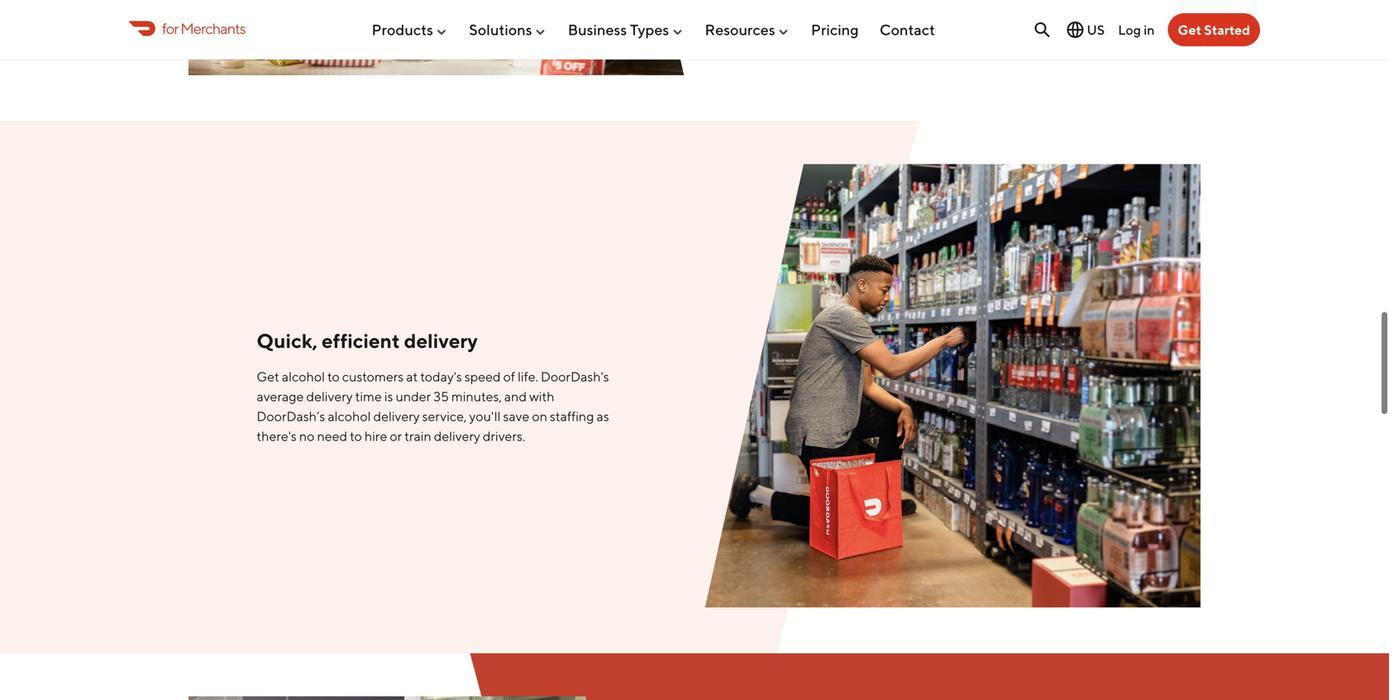 Task type: describe. For each thing, give the bounding box(es) containing it.
get started button
[[1168, 13, 1260, 46]]

products
[[372, 21, 433, 39]]

globe line image
[[1066, 20, 1085, 40]]

at
[[406, 369, 418, 385]]

under
[[396, 389, 431, 404]]

for
[[162, 19, 178, 37]]

service,
[[422, 409, 467, 424]]

corkscrew johnny's interior picking out alcohol image
[[705, 164, 1201, 608]]

delivery left time
[[306, 389, 353, 404]]

or
[[390, 428, 402, 444]]

is
[[384, 389, 393, 404]]

business types link
[[568, 14, 684, 45]]

log in link
[[1118, 22, 1155, 37]]

alcohol merchant packages liquor at the counter image
[[189, 0, 685, 75]]

0 vertical spatial alcohol
[[282, 369, 325, 385]]

of
[[503, 369, 515, 385]]

as
[[597, 409, 609, 424]]

0 horizontal spatial to
[[328, 369, 340, 385]]

life.
[[518, 369, 538, 385]]

35
[[434, 389, 449, 404]]

savemore market & liquors owner image
[[189, 697, 685, 701]]

business
[[568, 21, 627, 39]]

get alcohol to customers at today's speed of life. doordash's average delivery time is under 35 minutes, and with doordash's alcohol delivery service, you'll save on staffing as there's no need to hire or train delivery drivers.
[[257, 369, 609, 444]]

products link
[[372, 14, 448, 45]]

on
[[532, 409, 548, 424]]

for merchants
[[162, 19, 245, 37]]

pricing
[[811, 21, 859, 39]]

contact link
[[880, 14, 935, 45]]

time
[[355, 389, 382, 404]]

efficient
[[322, 329, 400, 353]]

quick,  efficient delivery
[[257, 329, 478, 353]]

minutes,
[[452, 389, 502, 404]]

drivers.
[[483, 428, 525, 444]]

in
[[1144, 22, 1155, 37]]

started
[[1204, 22, 1251, 38]]

need
[[317, 428, 347, 444]]

with
[[529, 389, 555, 404]]

staffing
[[550, 409, 594, 424]]

doordash's
[[257, 409, 325, 424]]

solutions link
[[469, 14, 547, 45]]



Task type: vqa. For each thing, say whether or not it's contained in the screenshot.
Make
no



Task type: locate. For each thing, give the bounding box(es) containing it.
to left hire
[[350, 428, 362, 444]]

0 vertical spatial get
[[1178, 22, 1202, 38]]

resources link
[[705, 14, 790, 45]]

0 horizontal spatial alcohol
[[282, 369, 325, 385]]

get inside get alcohol to customers at today's speed of life. doordash's average delivery time is under 35 minutes, and with doordash's alcohol delivery service, you'll save on staffing as there's no need to hire or train delivery drivers.
[[257, 369, 279, 385]]

1 horizontal spatial alcohol
[[328, 409, 371, 424]]

train
[[405, 428, 432, 444]]

no
[[299, 428, 315, 444]]

pricing link
[[811, 14, 859, 45]]

quick,
[[257, 329, 318, 353]]

1 horizontal spatial get
[[1178, 22, 1202, 38]]

1 vertical spatial alcohol
[[328, 409, 371, 424]]

get
[[1178, 22, 1202, 38], [257, 369, 279, 385]]

doordash's
[[541, 369, 609, 385]]

there's
[[257, 428, 297, 444]]

get inside button
[[1178, 22, 1202, 38]]

delivery
[[404, 329, 478, 353], [306, 389, 353, 404], [373, 409, 420, 424], [434, 428, 480, 444]]

get started
[[1178, 22, 1251, 38]]

delivery up the today's
[[404, 329, 478, 353]]

log in
[[1118, 22, 1155, 37]]

speed
[[465, 369, 501, 385]]

average
[[257, 389, 304, 404]]

get for get started
[[1178, 22, 1202, 38]]

you'll
[[469, 409, 501, 424]]

customers
[[342, 369, 404, 385]]

us
[[1087, 22, 1105, 38]]

solutions
[[469, 21, 532, 39]]

get left 'started'
[[1178, 22, 1202, 38]]

alcohol
[[282, 369, 325, 385], [328, 409, 371, 424]]

log
[[1118, 22, 1141, 37]]

get for get alcohol to customers at today's speed of life. doordash's average delivery time is under 35 minutes, and with doordash's alcohol delivery service, you'll save on staffing as there's no need to hire or train delivery drivers.
[[257, 369, 279, 385]]

to left customers
[[328, 369, 340, 385]]

1 horizontal spatial to
[[350, 428, 362, 444]]

alcohol up average
[[282, 369, 325, 385]]

hire
[[365, 428, 387, 444]]

for merchants link
[[129, 17, 245, 40]]

get up average
[[257, 369, 279, 385]]

contact
[[880, 21, 935, 39]]

0 horizontal spatial get
[[257, 369, 279, 385]]

to
[[328, 369, 340, 385], [350, 428, 362, 444]]

save
[[503, 409, 530, 424]]

types
[[630, 21, 669, 39]]

and
[[504, 389, 527, 404]]

business types
[[568, 21, 669, 39]]

delivery down service,
[[434, 428, 480, 444]]

delivery up or
[[373, 409, 420, 424]]

1 vertical spatial get
[[257, 369, 279, 385]]

1 vertical spatial to
[[350, 428, 362, 444]]

0 vertical spatial to
[[328, 369, 340, 385]]

alcohol up need
[[328, 409, 371, 424]]

resources
[[705, 21, 775, 39]]

merchants
[[180, 19, 245, 37]]

today's
[[420, 369, 462, 385]]



